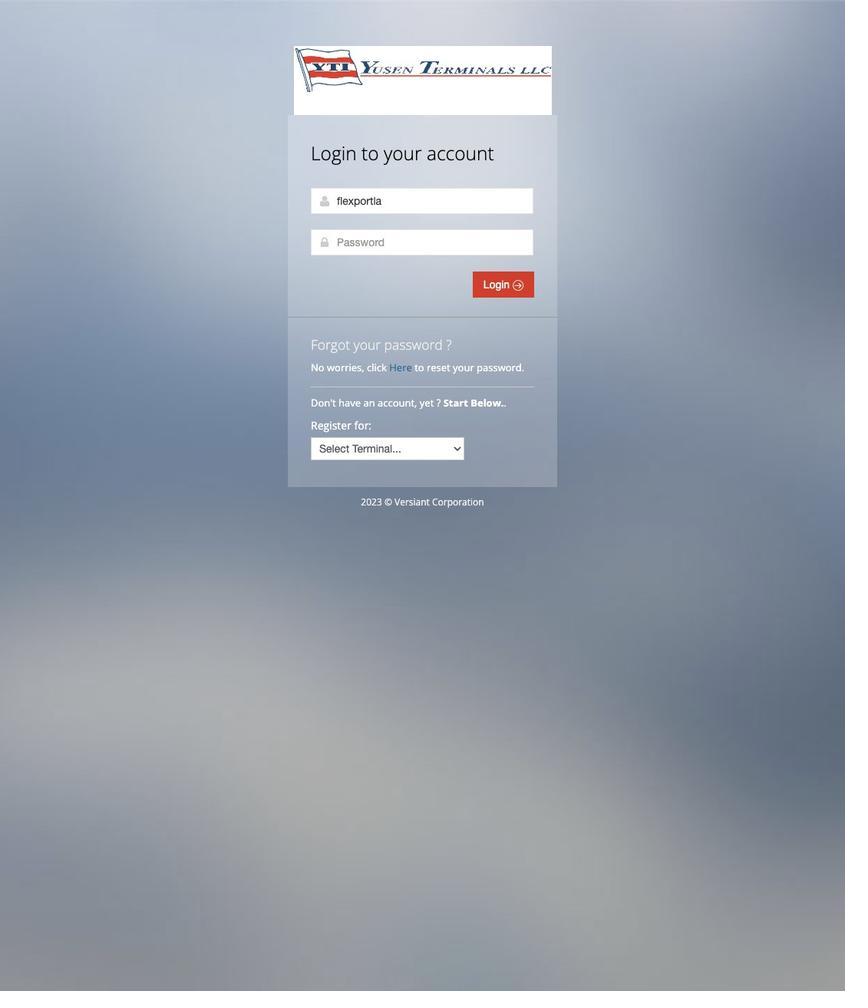 Task type: describe. For each thing, give the bounding box(es) containing it.
login to your account
[[311, 140, 494, 166]]

password.
[[477, 361, 524, 375]]

don't have an account, yet ? start below. .
[[311, 396, 509, 410]]

login button
[[473, 272, 534, 298]]

©
[[384, 496, 392, 509]]

login for login
[[483, 279, 513, 291]]

here
[[389, 361, 412, 375]]

swapright image
[[513, 280, 523, 291]]

Password password field
[[311, 230, 533, 256]]

2 vertical spatial your
[[453, 361, 474, 375]]

account
[[427, 140, 494, 166]]

below.
[[471, 396, 504, 410]]

0 horizontal spatial ?
[[436, 396, 441, 410]]

worries,
[[327, 361, 364, 375]]

password
[[384, 335, 443, 354]]

click
[[367, 361, 387, 375]]

account,
[[378, 396, 417, 410]]

2023
[[361, 496, 382, 509]]

yet
[[420, 396, 434, 410]]

here link
[[389, 361, 412, 375]]



Task type: locate. For each thing, give the bounding box(es) containing it.
your right the reset
[[453, 361, 474, 375]]

.
[[504, 396, 507, 410]]

no
[[311, 361, 324, 375]]

2023 © versiant corporation
[[361, 496, 484, 509]]

start
[[443, 396, 468, 410]]

0 vertical spatial to
[[362, 140, 379, 166]]

to up username text box on the top of page
[[362, 140, 379, 166]]

have
[[339, 396, 361, 410]]

1 horizontal spatial ?
[[446, 335, 452, 354]]

lock image
[[319, 236, 331, 249]]

your up username text box on the top of page
[[384, 140, 422, 166]]

versiant
[[395, 496, 430, 509]]

reset
[[427, 361, 450, 375]]

? right yet
[[436, 396, 441, 410]]

to
[[362, 140, 379, 166], [415, 361, 424, 375]]

1 vertical spatial login
[[483, 279, 513, 291]]

0 horizontal spatial your
[[354, 335, 381, 354]]

register
[[311, 418, 351, 433]]

an
[[363, 396, 375, 410]]

login inside button
[[483, 279, 513, 291]]

0 vertical spatial ?
[[446, 335, 452, 354]]

don't
[[311, 396, 336, 410]]

to inside forgot your password ? no worries, click here to reset your password.
[[415, 361, 424, 375]]

0 vertical spatial login
[[311, 140, 357, 166]]

corporation
[[432, 496, 484, 509]]

user image
[[319, 195, 331, 207]]

your
[[384, 140, 422, 166], [354, 335, 381, 354], [453, 361, 474, 375]]

1 vertical spatial ?
[[436, 396, 441, 410]]

login for login to your account
[[311, 140, 357, 166]]

Username text field
[[311, 188, 533, 214]]

forgot your password ? no worries, click here to reset your password.
[[311, 335, 524, 375]]

to right here
[[415, 361, 424, 375]]

forgot
[[311, 335, 350, 354]]

1 vertical spatial to
[[415, 361, 424, 375]]

for:
[[354, 418, 372, 433]]

? up the reset
[[446, 335, 452, 354]]

1 vertical spatial your
[[354, 335, 381, 354]]

?
[[446, 335, 452, 354], [436, 396, 441, 410]]

1 horizontal spatial login
[[483, 279, 513, 291]]

register for:
[[311, 418, 372, 433]]

your up the click
[[354, 335, 381, 354]]

0 horizontal spatial login
[[311, 140, 357, 166]]

? inside forgot your password ? no worries, click here to reset your password.
[[446, 335, 452, 354]]

login
[[311, 140, 357, 166], [483, 279, 513, 291]]

0 vertical spatial your
[[384, 140, 422, 166]]

1 horizontal spatial to
[[415, 361, 424, 375]]

0 horizontal spatial to
[[362, 140, 379, 166]]

1 horizontal spatial your
[[384, 140, 422, 166]]

2 horizontal spatial your
[[453, 361, 474, 375]]



